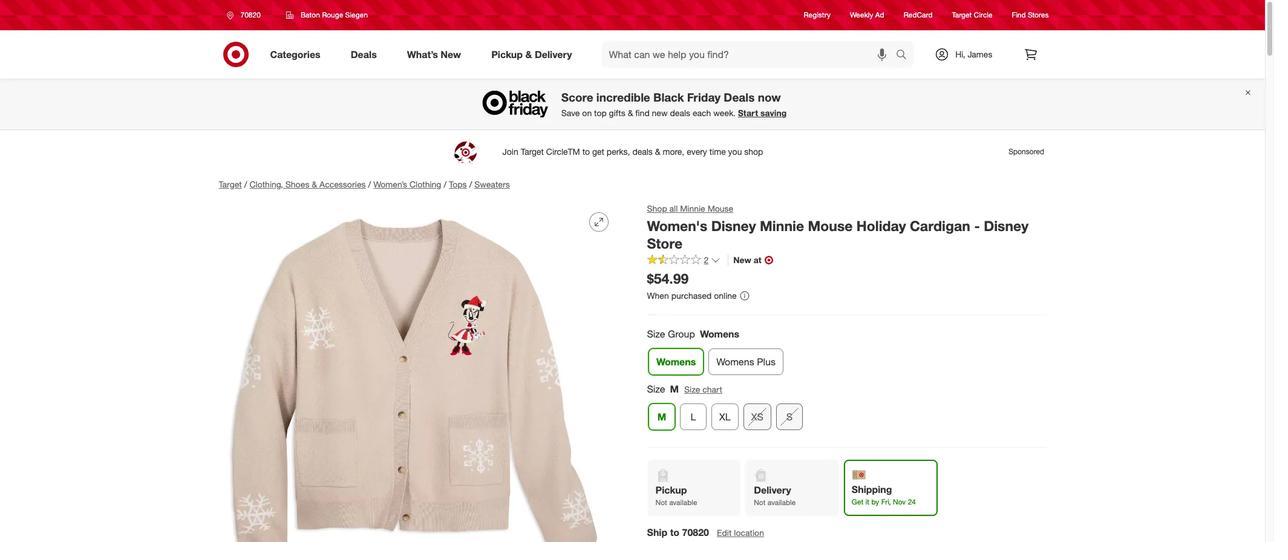Task type: locate. For each thing, give the bounding box(es) containing it.
womens plus
[[717, 356, 776, 368]]

size for size group womens
[[647, 328, 666, 340]]

mouse right 'all'
[[708, 203, 734, 214]]

1 vertical spatial target
[[219, 179, 242, 189]]

/
[[244, 179, 247, 189], [368, 179, 371, 189], [444, 179, 447, 189], [469, 179, 472, 189]]

start
[[738, 108, 759, 118]]

it
[[866, 498, 870, 507]]

3 / from the left
[[444, 179, 447, 189]]

0 horizontal spatial target
[[219, 179, 242, 189]]

shipping get it by fri, nov 24
[[852, 484, 916, 507]]

deals inside 'link'
[[351, 48, 377, 60]]

0 vertical spatial minnie
[[680, 203, 706, 214]]

s
[[786, 411, 793, 423]]

0 vertical spatial 70820
[[241, 10, 261, 19]]

m
[[670, 383, 679, 395], [658, 411, 666, 423]]

0 vertical spatial delivery
[[535, 48, 572, 60]]

0 horizontal spatial pickup
[[492, 48, 523, 60]]

delivery inside delivery not available
[[754, 484, 792, 496]]

pickup
[[492, 48, 523, 60], [656, 484, 687, 496]]

disney up new at
[[712, 217, 756, 234]]

0 horizontal spatial not
[[656, 498, 668, 507]]

shop all minnie mouse women's disney minnie mouse holiday cardigan - disney store
[[647, 203, 1029, 252]]

find
[[1012, 11, 1026, 20]]

1 horizontal spatial &
[[526, 48, 532, 60]]

xl link
[[712, 404, 739, 430]]

mouse
[[708, 203, 734, 214], [808, 217, 853, 234]]

when purchased online
[[647, 291, 737, 301]]

1 horizontal spatial not
[[754, 498, 766, 507]]

1 not from the left
[[656, 498, 668, 507]]

0 horizontal spatial deals
[[351, 48, 377, 60]]

0 vertical spatial pickup
[[492, 48, 523, 60]]

target circle link
[[952, 10, 993, 20]]

deals up start
[[724, 90, 755, 104]]

0 vertical spatial mouse
[[708, 203, 734, 214]]

not up the ship
[[656, 498, 668, 507]]

target for target / clothing, shoes & accessories / women's clothing / tops / sweaters
[[219, 179, 242, 189]]

size m size chart
[[647, 383, 723, 395]]

available inside pickup not available
[[670, 498, 698, 507]]

xs link
[[743, 404, 771, 430]]

women's clothing link
[[374, 179, 442, 189]]

m down womens link
[[670, 383, 679, 395]]

clothing, shoes & accessories link
[[250, 179, 366, 189]]

70820 button
[[219, 4, 274, 26]]

$54.99
[[647, 270, 689, 287]]

mouse left holiday
[[808, 217, 853, 234]]

1 vertical spatial pickup
[[656, 484, 687, 496]]

size up m link
[[647, 383, 666, 395]]

1 horizontal spatial minnie
[[760, 217, 805, 234]]

1 vertical spatial group
[[646, 383, 1047, 435]]

ship to 70820
[[647, 527, 709, 539]]

-
[[975, 217, 980, 234]]

0 vertical spatial deals
[[351, 48, 377, 60]]

0 vertical spatial new
[[441, 48, 461, 60]]

not
[[656, 498, 668, 507], [754, 498, 766, 507]]

pickup for not
[[656, 484, 687, 496]]

1 horizontal spatial new
[[734, 255, 752, 265]]

not up location
[[754, 498, 766, 507]]

target
[[952, 11, 972, 20], [219, 179, 242, 189]]

2 group from the top
[[646, 383, 1047, 435]]

deals
[[351, 48, 377, 60], [724, 90, 755, 104]]

delivery up location
[[754, 484, 792, 496]]

new
[[441, 48, 461, 60], [734, 255, 752, 265]]

baton rouge siegen
[[301, 10, 368, 19]]

2 disney from the left
[[984, 217, 1029, 234]]

1 horizontal spatial target
[[952, 11, 972, 20]]

2 horizontal spatial &
[[628, 108, 633, 118]]

womens down group
[[656, 356, 696, 368]]

weekly
[[850, 11, 874, 20]]

not inside pickup not available
[[656, 498, 668, 507]]

0 horizontal spatial disney
[[712, 217, 756, 234]]

chart
[[703, 384, 723, 395]]

1 horizontal spatial pickup
[[656, 484, 687, 496]]

by
[[872, 498, 880, 507]]

1 vertical spatial &
[[628, 108, 633, 118]]

shoes
[[286, 179, 310, 189]]

womens link
[[649, 349, 704, 375]]

0 vertical spatial target
[[952, 11, 972, 20]]

size left chart
[[685, 384, 701, 395]]

nov
[[893, 498, 906, 507]]

0 vertical spatial m
[[670, 383, 679, 395]]

1 horizontal spatial 70820
[[683, 527, 709, 539]]

categories link
[[260, 41, 336, 68]]

1 horizontal spatial delivery
[[754, 484, 792, 496]]

sweaters
[[475, 179, 510, 189]]

1 vertical spatial mouse
[[808, 217, 853, 234]]

womens
[[700, 328, 740, 340], [656, 356, 696, 368], [717, 356, 754, 368]]

target left circle
[[952, 11, 972, 20]]

1 vertical spatial deals
[[724, 90, 755, 104]]

size inside size m size chart
[[685, 384, 701, 395]]

pickup not available
[[656, 484, 698, 507]]

advertisement region
[[209, 137, 1057, 166]]

1 horizontal spatial mouse
[[808, 217, 853, 234]]

/ right target "link"
[[244, 179, 247, 189]]

available inside delivery not available
[[768, 498, 796, 507]]

1 horizontal spatial m
[[670, 383, 679, 395]]

weekly ad link
[[850, 10, 885, 20]]

purchased
[[672, 291, 712, 301]]

70820 left baton
[[241, 10, 261, 19]]

circle
[[974, 11, 993, 20]]

size chart button
[[684, 383, 723, 396]]

/ right tops link
[[469, 179, 472, 189]]

new left at
[[734, 255, 752, 265]]

women&#39;s disney minnie mouse holiday cardigan - disney store, 1 of 5 image
[[219, 203, 618, 542]]

accessories
[[320, 179, 366, 189]]

not inside delivery not available
[[754, 498, 766, 507]]

2 vertical spatial &
[[312, 179, 317, 189]]

hi,
[[956, 49, 966, 59]]

1 horizontal spatial deals
[[724, 90, 755, 104]]

1 vertical spatial delivery
[[754, 484, 792, 496]]

0 horizontal spatial available
[[670, 498, 698, 507]]

when
[[647, 291, 669, 301]]

available
[[670, 498, 698, 507], [768, 498, 796, 507]]

0 horizontal spatial new
[[441, 48, 461, 60]]

minnie right 'all'
[[680, 203, 706, 214]]

m left l link on the right bottom of the page
[[658, 411, 666, 423]]

delivery up score
[[535, 48, 572, 60]]

each
[[693, 108, 711, 118]]

now
[[758, 90, 781, 104]]

cardigan
[[910, 217, 971, 234]]

delivery
[[535, 48, 572, 60], [754, 484, 792, 496]]

&
[[526, 48, 532, 60], [628, 108, 633, 118], [312, 179, 317, 189]]

pickup inside pickup not available
[[656, 484, 687, 496]]

new right what's in the top of the page
[[441, 48, 461, 60]]

1 available from the left
[[670, 498, 698, 507]]

0 vertical spatial &
[[526, 48, 532, 60]]

siegen
[[345, 10, 368, 19]]

target left clothing,
[[219, 179, 242, 189]]

group
[[646, 328, 1047, 380], [646, 383, 1047, 435]]

1 group from the top
[[646, 328, 1047, 380]]

/ left women's
[[368, 179, 371, 189]]

top
[[594, 108, 607, 118]]

registry
[[804, 11, 831, 20]]

1 horizontal spatial disney
[[984, 217, 1029, 234]]

2 not from the left
[[754, 498, 766, 507]]

70820 right to
[[683, 527, 709, 539]]

0 horizontal spatial m
[[658, 411, 666, 423]]

2 available from the left
[[768, 498, 796, 507]]

search button
[[891, 41, 920, 70]]

1 vertical spatial new
[[734, 255, 752, 265]]

available for pickup
[[670, 498, 698, 507]]

s link
[[776, 404, 803, 430]]

deals link
[[341, 41, 392, 68]]

1 vertical spatial 70820
[[683, 527, 709, 539]]

0 horizontal spatial delivery
[[535, 48, 572, 60]]

size group womens
[[647, 328, 740, 340]]

disney right -
[[984, 217, 1029, 234]]

size left group
[[647, 328, 666, 340]]

womens for womens link
[[656, 356, 696, 368]]

1 vertical spatial m
[[658, 411, 666, 423]]

/ left tops
[[444, 179, 447, 189]]

minnie up at
[[760, 217, 805, 234]]

1 horizontal spatial available
[[768, 498, 796, 507]]

minnie
[[680, 203, 706, 214], [760, 217, 805, 234]]

what's
[[407, 48, 438, 60]]

0 horizontal spatial 70820
[[241, 10, 261, 19]]

womens left plus
[[717, 356, 754, 368]]

deals down siegen
[[351, 48, 377, 60]]

0 vertical spatial group
[[646, 328, 1047, 380]]



Task type: describe. For each thing, give the bounding box(es) containing it.
fri,
[[882, 498, 891, 507]]

xl
[[719, 411, 731, 423]]

xs
[[751, 411, 764, 423]]

rouge
[[322, 10, 343, 19]]

shipping
[[852, 484, 893, 496]]

location
[[734, 528, 764, 538]]

redcard link
[[904, 10, 933, 20]]

clothing,
[[250, 179, 283, 189]]

search
[[891, 49, 920, 61]]

registry link
[[804, 10, 831, 20]]

target link
[[219, 179, 242, 189]]

delivery not available
[[754, 484, 796, 507]]

edit location
[[717, 528, 764, 538]]

0 horizontal spatial mouse
[[708, 203, 734, 214]]

available for delivery
[[768, 498, 796, 507]]

at
[[754, 255, 762, 265]]

what's new
[[407, 48, 461, 60]]

group containing size group
[[646, 328, 1047, 380]]

holiday
[[857, 217, 907, 234]]

on
[[583, 108, 592, 118]]

online
[[714, 291, 737, 301]]

What can we help you find? suggestions appear below search field
[[602, 41, 900, 68]]

l link
[[680, 404, 707, 430]]

baton rouge siegen button
[[278, 4, 376, 26]]

not for pickup
[[656, 498, 668, 507]]

what's new link
[[397, 41, 476, 68]]

clothing
[[410, 179, 442, 189]]

1 vertical spatial minnie
[[760, 217, 805, 234]]

new at
[[734, 255, 762, 265]]

categories
[[270, 48, 321, 60]]

all
[[670, 203, 678, 214]]

edit location button
[[717, 527, 765, 540]]

size for size m size chart
[[647, 383, 666, 395]]

& inside "score incredible black friday deals now save on top gifts & find new deals each week. start saving"
[[628, 108, 633, 118]]

& inside pickup & delivery link
[[526, 48, 532, 60]]

1 disney from the left
[[712, 217, 756, 234]]

4 / from the left
[[469, 179, 472, 189]]

group containing size
[[646, 383, 1047, 435]]

womens up womens plus
[[700, 328, 740, 340]]

not for delivery
[[754, 498, 766, 507]]

week.
[[714, 108, 736, 118]]

2 link
[[647, 255, 721, 268]]

deals
[[670, 108, 691, 118]]

pickup & delivery link
[[481, 41, 587, 68]]

24
[[908, 498, 916, 507]]

friday
[[688, 90, 721, 104]]

deals inside "score incredible black friday deals now save on top gifts & find new deals each week. start saving"
[[724, 90, 755, 104]]

new
[[652, 108, 668, 118]]

women's
[[374, 179, 407, 189]]

m link
[[649, 404, 675, 430]]

target circle
[[952, 11, 993, 20]]

score
[[562, 90, 594, 104]]

target for target circle
[[952, 11, 972, 20]]

james
[[968, 49, 993, 59]]

0 horizontal spatial &
[[312, 179, 317, 189]]

stores
[[1028, 11, 1049, 20]]

tops link
[[449, 179, 467, 189]]

womens plus link
[[709, 349, 784, 375]]

sweaters link
[[475, 179, 510, 189]]

score incredible black friday deals now save on top gifts & find new deals each week. start saving
[[562, 90, 787, 118]]

to
[[671, 527, 680, 539]]

1 / from the left
[[244, 179, 247, 189]]

find
[[636, 108, 650, 118]]

2 / from the left
[[368, 179, 371, 189]]

baton
[[301, 10, 320, 19]]

edit
[[717, 528, 732, 538]]

women's
[[647, 217, 708, 234]]

womens for womens plus
[[717, 356, 754, 368]]

l
[[691, 411, 696, 423]]

weekly ad
[[850, 11, 885, 20]]

pickup for &
[[492, 48, 523, 60]]

saving
[[761, 108, 787, 118]]

black
[[654, 90, 684, 104]]

hi, james
[[956, 49, 993, 59]]

find stores link
[[1012, 10, 1049, 20]]

redcard
[[904, 11, 933, 20]]

pickup & delivery
[[492, 48, 572, 60]]

shop
[[647, 203, 667, 214]]

ship
[[647, 527, 668, 539]]

ad
[[876, 11, 885, 20]]

gifts
[[609, 108, 626, 118]]

2
[[704, 255, 709, 265]]

store
[[647, 235, 683, 252]]

70820 inside dropdown button
[[241, 10, 261, 19]]

group
[[668, 328, 695, 340]]

save
[[562, 108, 580, 118]]

0 horizontal spatial minnie
[[680, 203, 706, 214]]

incredible
[[597, 90, 651, 104]]

find stores
[[1012, 11, 1049, 20]]



Task type: vqa. For each thing, say whether or not it's contained in the screenshot.
top ray
no



